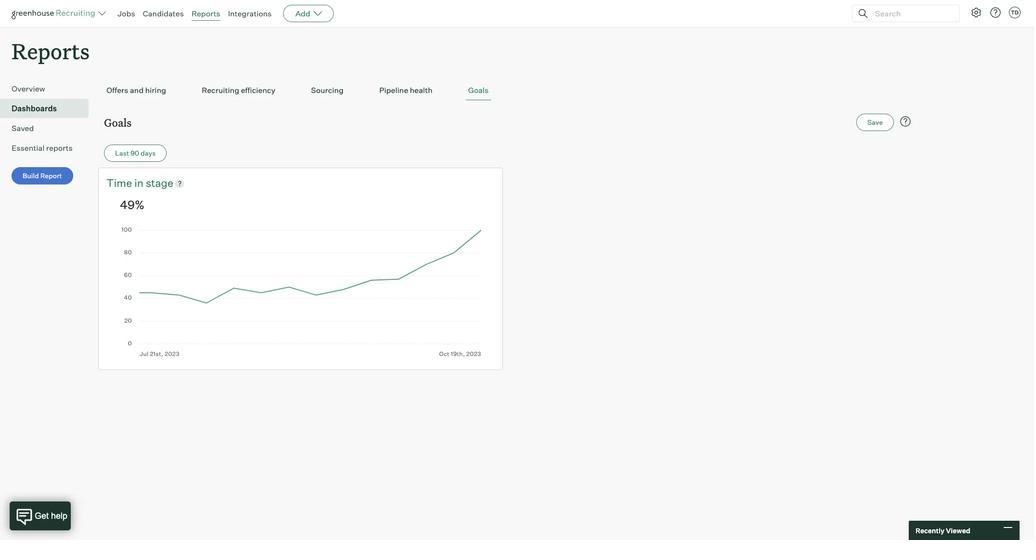 Task type: describe. For each thing, give the bounding box(es) containing it.
save button
[[857, 114, 894, 131]]

pipeline health button
[[377, 81, 435, 100]]

pipeline
[[379, 85, 408, 95]]

reports
[[46, 143, 73, 153]]

report
[[40, 172, 62, 180]]

last 90 days
[[115, 149, 156, 157]]

in
[[134, 176, 144, 189]]

stage link
[[146, 176, 173, 191]]

time
[[106, 176, 132, 189]]

sourcing button
[[309, 81, 346, 100]]

dashboards
[[12, 104, 57, 113]]

jobs link
[[118, 9, 135, 18]]

time in
[[106, 176, 146, 189]]

tab list containing offers and hiring
[[104, 81, 913, 100]]

offers
[[106, 85, 128, 95]]

0 vertical spatial reports
[[192, 9, 220, 18]]

build
[[23, 172, 39, 180]]

add button
[[283, 5, 334, 22]]

recruiting efficiency
[[202, 85, 275, 95]]

td
[[1011, 9, 1019, 16]]

td button
[[1007, 5, 1023, 20]]

xychart image
[[120, 227, 481, 357]]

pipeline health
[[379, 85, 433, 95]]

saved link
[[12, 122, 85, 134]]

sourcing
[[311, 85, 344, 95]]

goals button
[[466, 81, 491, 100]]

essential reports link
[[12, 142, 85, 154]]

goals inside goals button
[[468, 85, 489, 95]]

overview link
[[12, 83, 85, 95]]



Task type: vqa. For each thing, say whether or not it's contained in the screenshot.
Xychart image
yes



Task type: locate. For each thing, give the bounding box(es) containing it.
reports down the greenhouse recruiting image
[[12, 37, 90, 65]]

greenhouse recruiting image
[[12, 8, 98, 19]]

hiring
[[145, 85, 166, 95]]

reports right candidates
[[192, 9, 220, 18]]

time link
[[106, 176, 134, 191]]

health
[[410, 85, 433, 95]]

faq image
[[900, 116, 911, 127]]

reports
[[192, 9, 220, 18], [12, 37, 90, 65]]

last 90 days button
[[104, 145, 167, 162]]

goals
[[468, 85, 489, 95], [104, 115, 132, 130]]

essential reports
[[12, 143, 73, 153]]

efficiency
[[241, 85, 275, 95]]

viewed
[[946, 526, 970, 534]]

and
[[130, 85, 144, 95]]

1 horizontal spatial goals
[[468, 85, 489, 95]]

0 horizontal spatial goals
[[104, 115, 132, 130]]

saved
[[12, 123, 34, 133]]

candidates
[[143, 9, 184, 18]]

jobs
[[118, 9, 135, 18]]

49%
[[120, 197, 145, 212]]

recruiting
[[202, 85, 239, 95]]

recently viewed
[[916, 526, 970, 534]]

candidates link
[[143, 9, 184, 18]]

build report
[[23, 172, 62, 180]]

integrations
[[228, 9, 272, 18]]

td button
[[1009, 7, 1021, 18]]

offers and hiring button
[[104, 81, 169, 100]]

0 vertical spatial goals
[[468, 85, 489, 95]]

save
[[868, 118, 883, 126]]

1 vertical spatial reports
[[12, 37, 90, 65]]

reports link
[[192, 9, 220, 18]]

in link
[[134, 176, 146, 191]]

integrations link
[[228, 9, 272, 18]]

tab list
[[104, 81, 913, 100]]

recruiting efficiency button
[[199, 81, 278, 100]]

0 horizontal spatial reports
[[12, 37, 90, 65]]

1 horizontal spatial reports
[[192, 9, 220, 18]]

1 vertical spatial goals
[[104, 115, 132, 130]]

essential
[[12, 143, 44, 153]]

days
[[141, 149, 156, 157]]

offers and hiring
[[106, 85, 166, 95]]

overview
[[12, 84, 45, 94]]

add
[[295, 9, 310, 18]]

build report button
[[12, 167, 73, 185]]

Search text field
[[873, 7, 951, 20]]

configure image
[[971, 7, 982, 18]]

recently
[[916, 526, 945, 534]]

90
[[130, 149, 139, 157]]

last
[[115, 149, 129, 157]]

dashboards link
[[12, 103, 85, 114]]

stage
[[146, 176, 173, 189]]



